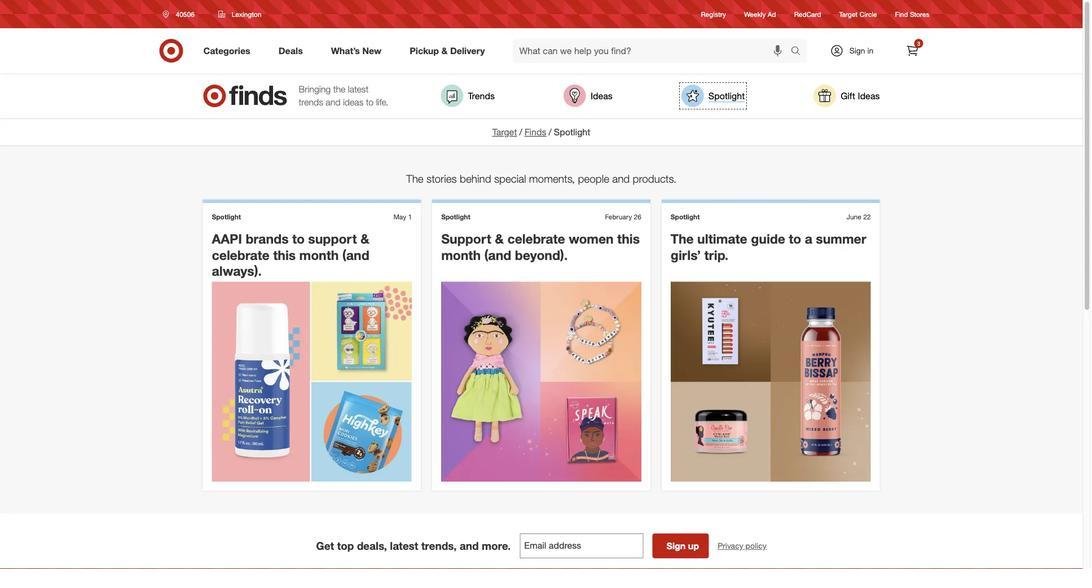 Task type: describe. For each thing, give the bounding box(es) containing it.
redcard
[[794, 10, 821, 18]]

may
[[393, 213, 406, 221]]

target circle
[[839, 10, 877, 18]]

& for pickup
[[441, 45, 448, 56]]

to inside aapi brands to support & celebrate this month  (and always).
[[292, 231, 305, 247]]

What can we help you find? suggestions appear below search field
[[513, 38, 793, 63]]

the for the stories behind special moments, people and products.
[[406, 172, 423, 185]]

search button
[[786, 38, 813, 65]]

26
[[634, 213, 641, 221]]

pickup
[[410, 45, 439, 56]]

behind
[[460, 172, 491, 185]]

get
[[316, 539, 334, 552]]

target / finds / spotlight
[[492, 127, 590, 138]]

bringing the latest trends and ideas to life.
[[299, 84, 388, 108]]

get top deals, latest trends, and more.
[[316, 539, 511, 552]]

support
[[441, 231, 491, 247]]

and inside bringing the latest trends and ideas to life.
[[326, 97, 340, 108]]

trip.
[[704, 247, 728, 263]]

gift ideas
[[841, 90, 880, 101]]

the ultimate guide  to a summer girls' trip. image
[[671, 282, 871, 482]]

celebrate inside support & celebrate women this month (and beyond).
[[507, 231, 565, 247]]

trends link
[[441, 85, 495, 107]]

beyond).
[[515, 247, 568, 263]]

february
[[605, 213, 632, 221]]

lexington
[[232, 10, 261, 18]]

search
[[786, 46, 813, 57]]

registry link
[[701, 9, 726, 19]]

40506 button
[[155, 4, 206, 24]]

policy
[[746, 541, 766, 551]]

ideas
[[343, 97, 363, 108]]

support & celebrate women this month (and beyond). image
[[441, 282, 641, 482]]

what's new link
[[321, 38, 396, 63]]

ultimate
[[697, 231, 747, 247]]

1
[[408, 213, 412, 221]]

summer
[[816, 231, 866, 247]]

ad
[[768, 10, 776, 18]]

new
[[362, 45, 381, 56]]

this inside support & celebrate women this month (and beyond).
[[617, 231, 640, 247]]

privacy policy
[[718, 541, 766, 551]]

gift
[[841, 90, 855, 101]]

women
[[569, 231, 614, 247]]

3 link
[[900, 38, 925, 63]]

find
[[895, 10, 908, 18]]

& inside aapi brands to support & celebrate this month  (and always).
[[360, 231, 369, 247]]

(and inside support & celebrate women this month (and beyond).
[[484, 247, 511, 263]]

2 horizontal spatial and
[[612, 172, 630, 185]]

1 ideas from the left
[[591, 90, 613, 101]]

redcard link
[[794, 9, 821, 19]]

june 22
[[847, 213, 871, 221]]

find stores link
[[895, 9, 929, 19]]

target for target / finds / spotlight
[[492, 127, 517, 138]]

the stories behind special moments, people and products.
[[406, 172, 676, 185]]

products.
[[633, 172, 676, 185]]

weekly
[[744, 10, 766, 18]]

sign for sign in
[[849, 46, 865, 56]]

spotlight for the ultimate guide  to a summer girls' trip.
[[671, 213, 700, 221]]

finds link
[[525, 127, 546, 138]]

guide
[[751, 231, 785, 247]]

february 26
[[605, 213, 641, 221]]

the
[[333, 84, 345, 95]]

2 / from the left
[[549, 127, 552, 138]]

categories link
[[194, 38, 264, 63]]

may 1
[[393, 213, 412, 221]]

1 / from the left
[[519, 127, 522, 138]]

latest inside bringing the latest trends and ideas to life.
[[348, 84, 369, 95]]

target for target circle
[[839, 10, 858, 18]]

sign up button
[[652, 534, 709, 559]]

month inside support & celebrate women this month (and beyond).
[[441, 247, 481, 263]]

sign in link
[[821, 38, 891, 63]]

(and inside aapi brands to support & celebrate this month  (and always).
[[342, 247, 369, 263]]

support & celebrate women this month (and beyond).
[[441, 231, 640, 263]]

22
[[863, 213, 871, 221]]

sign in
[[849, 46, 873, 56]]

june
[[847, 213, 861, 221]]

special
[[494, 172, 526, 185]]

40506
[[176, 10, 195, 18]]



Task type: vqa. For each thing, say whether or not it's contained in the screenshot.
"AAPI brands to support & celebrate this month  (and always)."
yes



Task type: locate. For each thing, give the bounding box(es) containing it.
1 horizontal spatial and
[[460, 539, 479, 552]]

always).
[[212, 263, 262, 279]]

2 ideas from the left
[[858, 90, 880, 101]]

finds
[[525, 127, 546, 138]]

0 horizontal spatial the
[[406, 172, 423, 185]]

registry
[[701, 10, 726, 18]]

0 horizontal spatial and
[[326, 97, 340, 108]]

2 vertical spatial and
[[460, 539, 479, 552]]

more.
[[482, 539, 511, 552]]

target finds image
[[203, 85, 287, 107]]

target link
[[492, 127, 517, 138]]

1 horizontal spatial &
[[441, 45, 448, 56]]

life.
[[376, 97, 388, 108]]

stories
[[426, 172, 457, 185]]

0 horizontal spatial sign
[[667, 540, 686, 551]]

0 horizontal spatial to
[[292, 231, 305, 247]]

1 vertical spatial sign
[[667, 540, 686, 551]]

0 horizontal spatial month
[[299, 247, 339, 263]]

this inside aapi brands to support & celebrate this month  (and always).
[[273, 247, 296, 263]]

0 vertical spatial latest
[[348, 84, 369, 95]]

month down 'support'
[[299, 247, 339, 263]]

1 vertical spatial and
[[612, 172, 630, 185]]

aapi
[[212, 231, 242, 247]]

aapi brands to support & celebrate this month 
(and always). image
[[212, 282, 412, 482]]

weekly ad
[[744, 10, 776, 18]]

2 horizontal spatial &
[[495, 231, 504, 247]]

a
[[805, 231, 812, 247]]

lexington button
[[211, 4, 269, 24]]

0 horizontal spatial /
[[519, 127, 522, 138]]

to
[[366, 97, 374, 108], [292, 231, 305, 247], [789, 231, 801, 247]]

and
[[326, 97, 340, 108], [612, 172, 630, 185], [460, 539, 479, 552]]

0 vertical spatial sign
[[849, 46, 865, 56]]

the inside "the ultimate guide  to a summer girls' trip."
[[671, 231, 694, 247]]

1 horizontal spatial celebrate
[[507, 231, 565, 247]]

top
[[337, 539, 354, 552]]

1 horizontal spatial ideas
[[858, 90, 880, 101]]

1 horizontal spatial month
[[441, 247, 481, 263]]

0 vertical spatial the
[[406, 172, 423, 185]]

moments,
[[529, 172, 575, 185]]

month down support
[[441, 247, 481, 263]]

sign
[[849, 46, 865, 56], [667, 540, 686, 551]]

celebrate up beyond).
[[507, 231, 565, 247]]

& for support
[[495, 231, 504, 247]]

what's
[[331, 45, 360, 56]]

celebrate
[[507, 231, 565, 247], [212, 247, 270, 263]]

girls'
[[671, 247, 701, 263]]

target
[[839, 10, 858, 18], [492, 127, 517, 138]]

to inside bringing the latest trends and ideas to life.
[[366, 97, 374, 108]]

to left a
[[789, 231, 801, 247]]

sign up
[[667, 540, 699, 551]]

the for the ultimate guide  to a summer girls' trip.
[[671, 231, 694, 247]]

in
[[867, 46, 873, 56]]

1 (and from the left
[[342, 247, 369, 263]]

spotlight for aapi brands to support & celebrate this month  (and always).
[[212, 213, 241, 221]]

target left circle
[[839, 10, 858, 18]]

1 horizontal spatial the
[[671, 231, 694, 247]]

aapi brands to support & celebrate this month  (and always).
[[212, 231, 369, 279]]

the
[[406, 172, 423, 185], [671, 231, 694, 247]]

& inside "link"
[[441, 45, 448, 56]]

1 horizontal spatial (and
[[484, 247, 511, 263]]

spotlight link
[[681, 85, 745, 107]]

what's new
[[331, 45, 381, 56]]

to inside "the ultimate guide  to a summer girls' trip."
[[789, 231, 801, 247]]

to right brands
[[292, 231, 305, 247]]

target left finds
[[492, 127, 517, 138]]

1 vertical spatial the
[[671, 231, 694, 247]]

trends
[[299, 97, 323, 108]]

and right people at the right top of page
[[612, 172, 630, 185]]

month inside aapi brands to support & celebrate this month  (and always).
[[299, 247, 339, 263]]

1 horizontal spatial target
[[839, 10, 858, 18]]

sign inside 'button'
[[667, 540, 686, 551]]

0 horizontal spatial latest
[[348, 84, 369, 95]]

0 horizontal spatial target
[[492, 127, 517, 138]]

pickup & delivery link
[[400, 38, 499, 63]]

3
[[917, 40, 920, 47]]

stores
[[910, 10, 929, 18]]

up
[[688, 540, 699, 551]]

0 horizontal spatial ideas
[[591, 90, 613, 101]]

/
[[519, 127, 522, 138], [549, 127, 552, 138]]

delivery
[[450, 45, 485, 56]]

(and down 'support'
[[342, 247, 369, 263]]

trends
[[468, 90, 495, 101]]

ideas link
[[564, 85, 613, 107]]

1 horizontal spatial sign
[[849, 46, 865, 56]]

(and down support
[[484, 247, 511, 263]]

2 horizontal spatial to
[[789, 231, 801, 247]]

& inside support & celebrate women this month (and beyond).
[[495, 231, 504, 247]]

brands
[[246, 231, 289, 247]]

month
[[299, 247, 339, 263], [441, 247, 481, 263]]

bringing
[[299, 84, 331, 95]]

2 month from the left
[[441, 247, 481, 263]]

1 horizontal spatial /
[[549, 127, 552, 138]]

pickup & delivery
[[410, 45, 485, 56]]

sign left up
[[667, 540, 686, 551]]

1 vertical spatial latest
[[390, 539, 418, 552]]

latest right deals,
[[390, 539, 418, 552]]

celebrate inside aapi brands to support & celebrate this month  (and always).
[[212, 247, 270, 263]]

0 horizontal spatial &
[[360, 231, 369, 247]]

the left stories
[[406, 172, 423, 185]]

0 horizontal spatial (and
[[342, 247, 369, 263]]

this
[[617, 231, 640, 247], [273, 247, 296, 263]]

1 month from the left
[[299, 247, 339, 263]]

deals
[[279, 45, 303, 56]]

to left life. at the left of page
[[366, 97, 374, 108]]

privacy policy link
[[718, 540, 766, 552]]

0 vertical spatial and
[[326, 97, 340, 108]]

2 (and from the left
[[484, 247, 511, 263]]

and left more.
[[460, 539, 479, 552]]

1 horizontal spatial this
[[617, 231, 640, 247]]

trends,
[[421, 539, 457, 552]]

& right pickup
[[441, 45, 448, 56]]

gift ideas link
[[814, 85, 880, 107]]

0 vertical spatial target
[[839, 10, 858, 18]]

the ultimate guide  to a summer girls' trip.
[[671, 231, 866, 263]]

people
[[578, 172, 609, 185]]

celebrate up always).
[[212, 247, 270, 263]]

deals link
[[269, 38, 317, 63]]

deals,
[[357, 539, 387, 552]]

1 horizontal spatial latest
[[390, 539, 418, 552]]

sign for sign up
[[667, 540, 686, 551]]

& right support
[[495, 231, 504, 247]]

spotlight
[[708, 90, 745, 101], [554, 127, 590, 138], [212, 213, 241, 221], [441, 213, 470, 221], [671, 213, 700, 221]]

this down february 26 at the right top of page
[[617, 231, 640, 247]]

None text field
[[520, 534, 643, 559]]

privacy
[[718, 541, 743, 551]]

this down brands
[[273, 247, 296, 263]]

latest
[[348, 84, 369, 95], [390, 539, 418, 552]]

find stores
[[895, 10, 929, 18]]

and down 'the' on the left
[[326, 97, 340, 108]]

1 vertical spatial target
[[492, 127, 517, 138]]

0 horizontal spatial this
[[273, 247, 296, 263]]

circle
[[860, 10, 877, 18]]

categories
[[203, 45, 250, 56]]

/ left "finds" link
[[519, 127, 522, 138]]

1 horizontal spatial to
[[366, 97, 374, 108]]

/ right "finds" link
[[549, 127, 552, 138]]

target circle link
[[839, 9, 877, 19]]

&
[[441, 45, 448, 56], [360, 231, 369, 247], [495, 231, 504, 247]]

(and
[[342, 247, 369, 263], [484, 247, 511, 263]]

weekly ad link
[[744, 9, 776, 19]]

ideas
[[591, 90, 613, 101], [858, 90, 880, 101]]

sign left in
[[849, 46, 865, 56]]

spotlight for support & celebrate women this month (and beyond).
[[441, 213, 470, 221]]

support
[[308, 231, 357, 247]]

latest up ideas
[[348, 84, 369, 95]]

& right 'support'
[[360, 231, 369, 247]]

the up girls'
[[671, 231, 694, 247]]

0 horizontal spatial celebrate
[[212, 247, 270, 263]]



